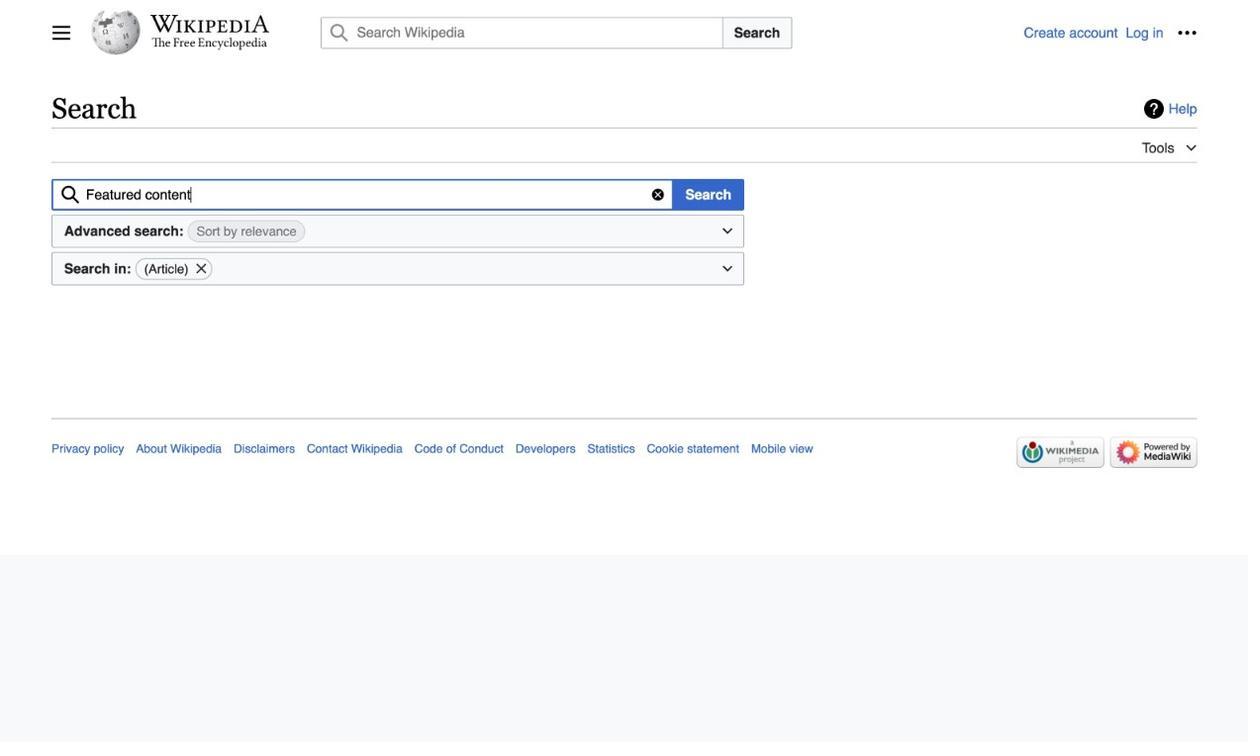 Task type: vqa. For each thing, say whether or not it's contained in the screenshot.
search field
yes



Task type: describe. For each thing, give the bounding box(es) containing it.
the free encyclopedia image
[[152, 38, 268, 50]]

menu image
[[51, 23, 71, 43]]

remove image
[[194, 259, 208, 279]]

wikimedia foundation image
[[1017, 437, 1104, 468]]



Task type: locate. For each thing, give the bounding box(es) containing it.
main content
[[44, 89, 1205, 324]]

powered by mediawiki image
[[1110, 437, 1197, 468]]

None search field
[[297, 17, 1024, 49]]

wikipedia image
[[150, 15, 269, 33]]

Search Wikipedia search field
[[321, 17, 723, 49]]

footer
[[51, 419, 1197, 474]]

None search field
[[51, 179, 674, 210]]

personal tools navigation
[[1024, 17, 1203, 49]]

log in and more options image
[[1177, 23, 1197, 43]]



